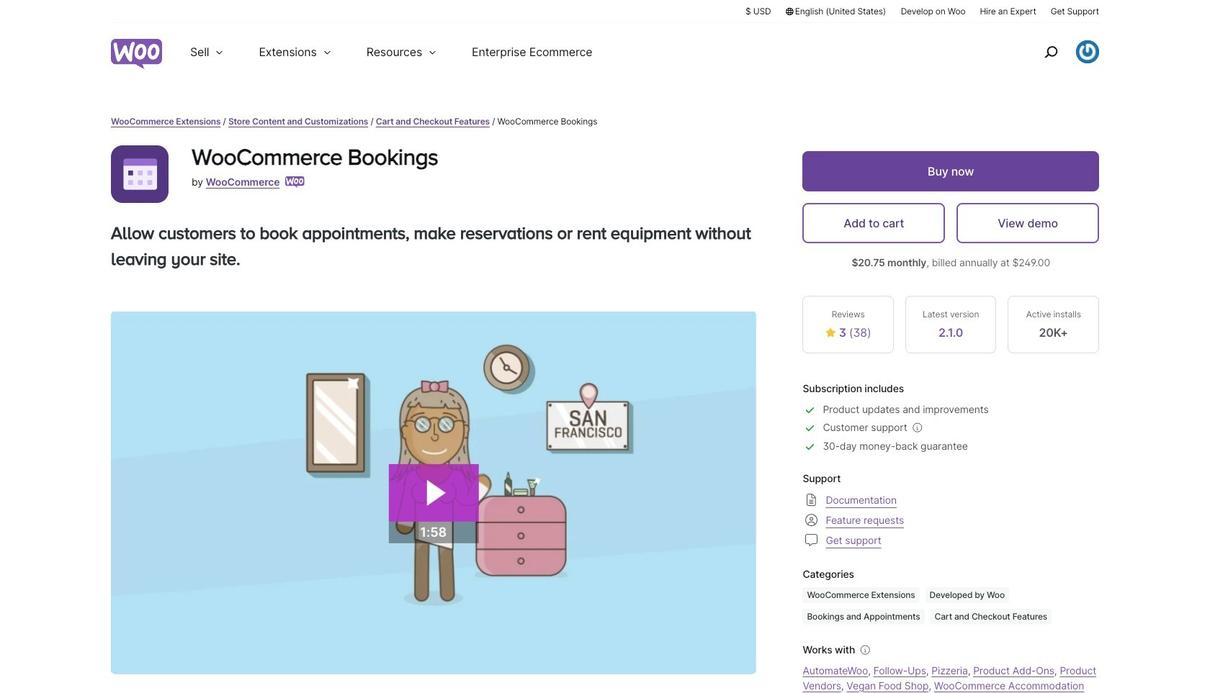 Task type: describe. For each thing, give the bounding box(es) containing it.
open account menu image
[[1076, 40, 1099, 63]]

circle user image
[[803, 512, 820, 529]]

breadcrumb element
[[111, 115, 1099, 128]]

file lines image
[[803, 492, 820, 509]]

service navigation menu element
[[1014, 28, 1099, 75]]



Task type: vqa. For each thing, say whether or not it's contained in the screenshot.
circle user icon
yes



Task type: locate. For each thing, give the bounding box(es) containing it.
developed by woocommerce image
[[286, 176, 305, 188]]

product icon image
[[111, 146, 169, 203]]

search image
[[1040, 40, 1063, 63]]

circle info image
[[858, 643, 873, 658]]

message image
[[803, 532, 820, 549]]



